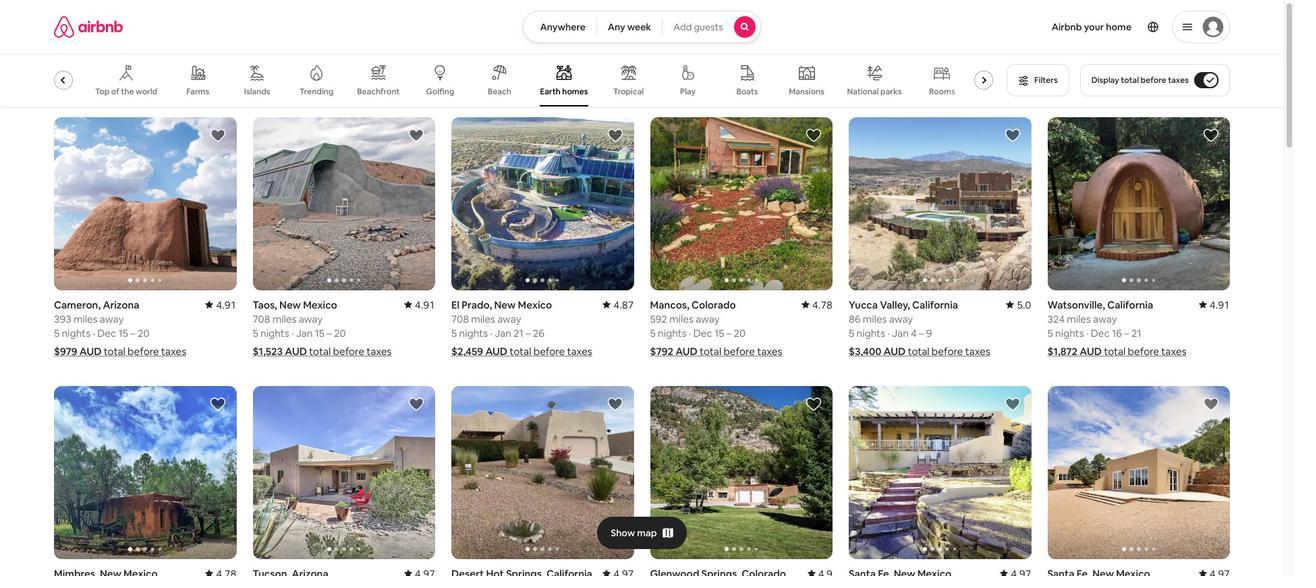 Task type: describe. For each thing, give the bounding box(es) containing it.
miles inside el prado, new mexico 708 miles away 5 nights · jan 21 – 26 $2,459 aud total before taxes
[[471, 313, 495, 326]]

1 vertical spatial 4.78 out of 5 average rating image
[[205, 568, 237, 577]]

el prado, new mexico 708 miles away 5 nights · jan 21 – 26 $2,459 aud total before taxes
[[451, 299, 592, 358]]

golfing
[[426, 86, 454, 97]]

jan inside el prado, new mexico 708 miles away 5 nights · jan 21 – 26 $2,459 aud total before taxes
[[495, 327, 511, 340]]

taxes inside el prado, new mexico 708 miles away 5 nights · jan 21 – 26 $2,459 aud total before taxes
[[567, 345, 592, 358]]

mexico inside el prado, new mexico 708 miles away 5 nights · jan 21 – 26 $2,459 aud total before taxes
[[518, 299, 552, 312]]

21 for –
[[1132, 327, 1141, 340]]

el
[[451, 299, 460, 312]]

show
[[611, 528, 635, 540]]

anywhere button
[[523, 11, 597, 43]]

– inside yucca valley, california 86 miles away 5 nights · jan 4 – 9 $3,400 aud total before taxes
[[919, 327, 924, 340]]

· inside el prado, new mexico 708 miles away 5 nights · jan 21 – 26 $2,459 aud total before taxes
[[490, 327, 493, 340]]

miles inside the cameron, arizona 393 miles away 5 nights · dec 15 – 20 $979 aud total before taxes
[[73, 313, 98, 326]]

9
[[926, 327, 932, 340]]

new inside taos, new mexico 708 miles away 5 nights · jan 15 – 20 $1,523 aud total before taxes
[[279, 299, 301, 312]]

4.91 for taos, new mexico 708 miles away 5 nights · jan 15 – 20 $1,523 aud total before taxes
[[415, 299, 435, 312]]

before inside watsonville, california 324 miles away 5 nights · dec 16 – 21 $1,872 aud total before taxes
[[1128, 345, 1159, 358]]

5 inside taos, new mexico 708 miles away 5 nights · jan 15 – 20 $1,523 aud total before taxes
[[253, 327, 258, 340]]

add guests button
[[662, 11, 761, 43]]

add to wishlist: watsonville, california image
[[1203, 128, 1219, 144]]

show map button
[[597, 518, 687, 550]]

california inside watsonville, california 324 miles away 5 nights · dec 16 – 21 $1,872 aud total before taxes
[[1107, 299, 1153, 312]]

top of the world
[[95, 86, 157, 97]]

add to wishlist: desert hot springs, california image
[[607, 397, 623, 413]]

taos, new mexico 708 miles away 5 nights · jan 15 – 20 $1,523 aud total before taxes
[[253, 299, 392, 358]]

total inside el prado, new mexico 708 miles away 5 nights · jan 21 – 26 $2,459 aud total before taxes
[[510, 345, 531, 358]]

beach
[[488, 86, 511, 97]]

world
[[136, 86, 157, 97]]

add to wishlist: el prado, new mexico image
[[607, 128, 623, 144]]

15 inside taos, new mexico 708 miles away 5 nights · jan 15 – 20 $1,523 aud total before taxes
[[315, 327, 325, 340]]

cameron, arizona 393 miles away 5 nights · dec 15 – 20 $979 aud total before taxes
[[54, 299, 186, 358]]

· inside yucca valley, california 86 miles away 5 nights · jan 4 – 9 $3,400 aud total before taxes
[[888, 327, 890, 340]]

add to wishlist: mancos, colorado image
[[806, 128, 822, 144]]

– inside watsonville, california 324 miles away 5 nights · dec 16 – 21 $1,872 aud total before taxes
[[1124, 327, 1129, 340]]

5.0 out of 5 average rating image
[[1006, 299, 1031, 312]]

miles inside yucca valley, california 86 miles away 5 nights · jan 4 – 9 $3,400 aud total before taxes
[[863, 313, 887, 326]]

mancos, colorado 592 miles away 5 nights · dec 15 – 20 $792 aud total before taxes
[[650, 299, 782, 358]]

watsonville, california 324 miles away 5 nights · dec 16 – 21 $1,872 aud total before taxes
[[1048, 299, 1187, 358]]

group containing national parks
[[36, 54, 999, 107]]

dec for $792 aud
[[693, 327, 712, 340]]

add to wishlist: mimbres, new mexico image
[[210, 397, 226, 413]]

4.78 out of 5 average rating image containing 4.78
[[801, 299, 833, 312]]

– inside the cameron, arizona 393 miles away 5 nights · dec 15 – 20 $979 aud total before taxes
[[130, 327, 135, 340]]

nights inside mancos, colorado 592 miles away 5 nights · dec 15 – 20 $792 aud total before taxes
[[658, 327, 687, 340]]

jan for $1,523 aud
[[296, 327, 313, 340]]

$1,872 aud
[[1048, 345, 1102, 358]]

beachfront
[[357, 86, 400, 97]]

new inside el prado, new mexico 708 miles away 5 nights · jan 21 – 26 $2,459 aud total before taxes
[[494, 299, 516, 312]]

nights inside taos, new mexico 708 miles away 5 nights · jan 15 – 20 $1,523 aud total before taxes
[[260, 327, 289, 340]]

display total before taxes
[[1092, 75, 1189, 86]]

show map
[[611, 528, 657, 540]]

26
[[533, 327, 545, 340]]

total inside watsonville, california 324 miles away 5 nights · dec 16 – 21 $1,872 aud total before taxes
[[1104, 345, 1126, 358]]

20 for 592 miles away
[[734, 327, 746, 340]]

15 for 592 miles away
[[715, 327, 724, 340]]

boats
[[737, 86, 758, 97]]

cameron,
[[54, 299, 101, 312]]

708 inside el prado, new mexico 708 miles away 5 nights · jan 21 – 26 $2,459 aud total before taxes
[[451, 313, 469, 326]]

add to wishlist: santa fe, new mexico image
[[1203, 397, 1219, 413]]

nights inside el prado, new mexico 708 miles away 5 nights · jan 21 – 26 $2,459 aud total before taxes
[[459, 327, 488, 340]]

· inside the cameron, arizona 393 miles away 5 nights · dec 15 – 20 $979 aud total before taxes
[[93, 327, 95, 340]]

rooms
[[929, 86, 955, 97]]

4.87
[[614, 299, 634, 312]]

4.9 out of 5 average rating image
[[807, 568, 833, 577]]

guests
[[694, 21, 723, 33]]

5 inside watsonville, california 324 miles away 5 nights · dec 16 – 21 $1,872 aud total before taxes
[[1048, 327, 1053, 340]]

trending
[[300, 86, 334, 97]]

nights inside watsonville, california 324 miles away 5 nights · dec 16 – 21 $1,872 aud total before taxes
[[1055, 327, 1084, 340]]

– inside el prado, new mexico 708 miles away 5 nights · jan 21 – 26 $2,459 aud total before taxes
[[526, 327, 531, 340]]

airbnb
[[1052, 21, 1082, 33]]

before inside yucca valley, california 86 miles away 5 nights · jan 4 – 9 $3,400 aud total before taxes
[[932, 345, 963, 358]]

dec for $1,872 aud
[[1091, 327, 1110, 340]]

– inside taos, new mexico 708 miles away 5 nights · jan 15 – 20 $1,523 aud total before taxes
[[327, 327, 332, 340]]

colorado
[[692, 299, 736, 312]]

taxes inside watsonville, california 324 miles away 5 nights · dec 16 – 21 $1,872 aud total before taxes
[[1162, 345, 1187, 358]]

4.97 out of 5 average rating image for add to wishlist: santa fe, new mexico image
[[1199, 568, 1230, 577]]

4.91 for cameron, arizona 393 miles away 5 nights · dec 15 – 20 $979 aud total before taxes
[[216, 299, 237, 312]]

15 for 393 miles away
[[118, 327, 128, 340]]

before inside the cameron, arizona 393 miles away 5 nights · dec 15 – 20 $979 aud total before taxes
[[128, 345, 159, 358]]

393
[[54, 313, 71, 326]]

homes
[[562, 86, 588, 97]]

· inside mancos, colorado 592 miles away 5 nights · dec 15 – 20 $792 aud total before taxes
[[689, 327, 691, 340]]

mansions
[[789, 86, 824, 97]]

national
[[847, 86, 879, 97]]

· inside watsonville, california 324 miles away 5 nights · dec 16 – 21 $1,872 aud total before taxes
[[1086, 327, 1089, 340]]

before inside mancos, colorado 592 miles away 5 nights · dec 15 – 20 $792 aud total before taxes
[[724, 345, 755, 358]]

away inside yucca valley, california 86 miles away 5 nights · jan 4 – 9 $3,400 aud total before taxes
[[889, 313, 913, 326]]



Task type: vqa. For each thing, say whether or not it's contained in the screenshot.
ARIZONA on the left
yes



Task type: locate. For each thing, give the bounding box(es) containing it.
total inside taos, new mexico 708 miles away 5 nights · jan 15 – 20 $1,523 aud total before taxes
[[309, 345, 331, 358]]

1 horizontal spatial 4.91 out of 5 average rating image
[[404, 299, 435, 312]]

total right '$2,459 aud'
[[510, 345, 531, 358]]

4.91 out of 5 average rating image for cameron, arizona 393 miles away 5 nights · dec 15 – 20 $979 aud total before taxes
[[205, 299, 237, 312]]

total right $792 aud
[[700, 345, 721, 358]]

parks
[[881, 86, 902, 97]]

1 horizontal spatial new
[[494, 299, 516, 312]]

any
[[608, 21, 625, 33]]

4
[[911, 327, 917, 340]]

total inside the cameron, arizona 393 miles away 5 nights · dec 15 – 20 $979 aud total before taxes
[[104, 345, 125, 358]]

0 horizontal spatial dec
[[97, 327, 116, 340]]

4 · from the left
[[689, 327, 691, 340]]

2 15 from the left
[[315, 327, 325, 340]]

4.97 out of 5 average rating image
[[404, 568, 435, 577], [1199, 568, 1230, 577]]

· up $979 aud
[[93, 327, 95, 340]]

1 jan from the left
[[296, 327, 313, 340]]

jan
[[296, 327, 313, 340], [495, 327, 511, 340], [892, 327, 909, 340]]

any week
[[608, 21, 651, 33]]

miles inside mancos, colorado 592 miles away 5 nights · dec 15 – 20 $792 aud total before taxes
[[669, 313, 694, 326]]

map
[[637, 528, 657, 540]]

5 inside el prado, new mexico 708 miles away 5 nights · jan 21 – 26 $2,459 aud total before taxes
[[451, 327, 457, 340]]

any week button
[[596, 11, 663, 43]]

of
[[111, 86, 119, 97]]

taxes inside mancos, colorado 592 miles away 5 nights · dec 15 – 20 $792 aud total before taxes
[[757, 345, 782, 358]]

total right $979 aud
[[104, 345, 125, 358]]

1 4.97 out of 5 average rating image from the left
[[603, 568, 634, 577]]

add to wishlist: taos, new mexico image
[[408, 128, 424, 144]]

3 5 from the left
[[451, 327, 457, 340]]

1 5 from the left
[[54, 327, 60, 340]]

5 5 from the left
[[849, 327, 854, 340]]

4.78
[[812, 299, 833, 312]]

add to wishlist: glenwood springs, colorado image
[[806, 397, 822, 413]]

dec inside the cameron, arizona 393 miles away 5 nights · dec 15 – 20 $979 aud total before taxes
[[97, 327, 116, 340]]

jan inside taos, new mexico 708 miles away 5 nights · jan 15 – 20 $1,523 aud total before taxes
[[296, 327, 313, 340]]

4.97 out of 5 average rating image for add to wishlist: desert hot springs, california icon
[[603, 568, 634, 577]]

5 down 393
[[54, 327, 60, 340]]

4.91
[[216, 299, 237, 312], [415, 299, 435, 312], [1210, 299, 1230, 312]]

20
[[138, 327, 149, 340], [334, 327, 346, 340], [734, 327, 746, 340]]

tropical
[[613, 86, 644, 97]]

5 · from the left
[[888, 327, 890, 340]]

3 away from the left
[[497, 313, 521, 326]]

dec
[[97, 327, 116, 340], [693, 327, 712, 340], [1091, 327, 1110, 340]]

the
[[121, 86, 134, 97]]

4.91 out of 5 average rating image
[[205, 299, 237, 312], [404, 299, 435, 312]]

5 inside yucca valley, california 86 miles away 5 nights · jan 4 – 9 $3,400 aud total before taxes
[[849, 327, 854, 340]]

mexico right taos,
[[303, 299, 337, 312]]

jan up '$2,459 aud'
[[495, 327, 511, 340]]

0 horizontal spatial 4.78 out of 5 average rating image
[[205, 568, 237, 577]]

2 away from the left
[[299, 313, 323, 326]]

5 miles from the left
[[863, 313, 887, 326]]

add guests
[[674, 21, 723, 33]]

2 horizontal spatial 20
[[734, 327, 746, 340]]

1 nights from the left
[[62, 327, 90, 340]]

None search field
[[523, 11, 761, 43]]

0 horizontal spatial mexico
[[303, 299, 337, 312]]

new
[[279, 299, 301, 312], [494, 299, 516, 312]]

earth homes
[[540, 86, 588, 97]]

1 horizontal spatial 21
[[1132, 327, 1141, 340]]

none search field containing anywhere
[[523, 11, 761, 43]]

miles inside watsonville, california 324 miles away 5 nights · dec 16 – 21 $1,872 aud total before taxes
[[1067, 313, 1091, 326]]

4.97 out of 5 average rating image for add to wishlist: santa fe, new mexico icon
[[1000, 568, 1031, 577]]

4.78 out of 5 average rating image
[[801, 299, 833, 312], [205, 568, 237, 577]]

1 horizontal spatial 708
[[451, 313, 469, 326]]

1 15 from the left
[[118, 327, 128, 340]]

away down 'valley,'
[[889, 313, 913, 326]]

home
[[1106, 21, 1132, 33]]

2 · from the left
[[291, 327, 294, 340]]

20 inside taos, new mexico 708 miles away 5 nights · jan 15 – 20 $1,523 aud total before taxes
[[334, 327, 346, 340]]

21
[[514, 327, 523, 340], [1132, 327, 1141, 340]]

new right taos,
[[279, 299, 301, 312]]

miles down yucca
[[863, 313, 887, 326]]

nights up $1,872 aud
[[1055, 327, 1084, 340]]

5 inside mancos, colorado 592 miles away 5 nights · dec 15 – 20 $792 aud total before taxes
[[650, 327, 656, 340]]

592
[[650, 313, 667, 326]]

1 california from the left
[[912, 299, 958, 312]]

4 – from the left
[[727, 327, 732, 340]]

0 horizontal spatial new
[[279, 299, 301, 312]]

16
[[1112, 327, 1122, 340]]

–
[[130, 327, 135, 340], [327, 327, 332, 340], [526, 327, 531, 340], [727, 327, 732, 340], [919, 327, 924, 340], [1124, 327, 1129, 340]]

nights inside yucca valley, california 86 miles away 5 nights · jan 4 – 9 $3,400 aud total before taxes
[[857, 327, 885, 340]]

miles inside taos, new mexico 708 miles away 5 nights · jan 15 – 20 $1,523 aud total before taxes
[[272, 313, 296, 326]]

4 nights from the left
[[658, 327, 687, 340]]

1 miles from the left
[[73, 313, 98, 326]]

mexico inside taos, new mexico 708 miles away 5 nights · jan 15 – 20 $1,523 aud total before taxes
[[303, 299, 337, 312]]

0 vertical spatial 4.78 out of 5 average rating image
[[801, 299, 833, 312]]

5 inside the cameron, arizona 393 miles away 5 nights · dec 15 – 20 $979 aud total before taxes
[[54, 327, 60, 340]]

nights up $1,523 aud
[[260, 327, 289, 340]]

2 new from the left
[[494, 299, 516, 312]]

20 inside mancos, colorado 592 miles away 5 nights · dec 15 – 20 $792 aud total before taxes
[[734, 327, 746, 340]]

4.91 out of 5 average rating image for taos, new mexico 708 miles away 5 nights · jan 15 – 20 $1,523 aud total before taxes
[[404, 299, 435, 312]]

total
[[1121, 75, 1139, 86], [104, 345, 125, 358], [309, 345, 331, 358], [510, 345, 531, 358], [700, 345, 721, 358], [908, 345, 930, 358], [1104, 345, 1126, 358]]

total inside yucca valley, california 86 miles away 5 nights · jan 4 – 9 $3,400 aud total before taxes
[[908, 345, 930, 358]]

6 away from the left
[[1093, 313, 1117, 326]]

profile element
[[777, 0, 1230, 54]]

2 nights from the left
[[260, 327, 289, 340]]

3 nights from the left
[[459, 327, 488, 340]]

dec down arizona on the bottom left
[[97, 327, 116, 340]]

dec inside mancos, colorado 592 miles away 5 nights · dec 15 – 20 $792 aud total before taxes
[[693, 327, 712, 340]]

4 5 from the left
[[650, 327, 656, 340]]

nights up $792 aud
[[658, 327, 687, 340]]

your
[[1084, 21, 1104, 33]]

luxe
[[46, 86, 64, 97]]

1 20 from the left
[[138, 327, 149, 340]]

2 horizontal spatial dec
[[1091, 327, 1110, 340]]

watsonville,
[[1048, 299, 1105, 312]]

2 4.97 out of 5 average rating image from the left
[[1199, 568, 1230, 577]]

86
[[849, 313, 861, 326]]

farms
[[186, 86, 209, 97]]

1 708 from the left
[[253, 313, 270, 326]]

taxes
[[1168, 75, 1189, 86], [161, 345, 186, 358], [367, 345, 392, 358], [567, 345, 592, 358], [757, 345, 782, 358], [965, 345, 990, 358], [1162, 345, 1187, 358]]

· up $792 aud
[[689, 327, 691, 340]]

jan left 4
[[892, 327, 909, 340]]

5 nights from the left
[[857, 327, 885, 340]]

mancos,
[[650, 299, 690, 312]]

2 jan from the left
[[495, 327, 511, 340]]

3 4.91 from the left
[[1210, 299, 1230, 312]]

6 5 from the left
[[1048, 327, 1053, 340]]

arizona
[[103, 299, 139, 312]]

prado,
[[462, 299, 492, 312]]

4.91 out of 5 average rating image left taos,
[[205, 299, 237, 312]]

– inside mancos, colorado 592 miles away 5 nights · dec 15 – 20 $792 aud total before taxes
[[727, 327, 732, 340]]

away inside taos, new mexico 708 miles away 5 nights · jan 15 – 20 $1,523 aud total before taxes
[[299, 313, 323, 326]]

add to wishlist: cameron, arizona image
[[210, 128, 226, 144]]

mexico
[[303, 299, 337, 312], [518, 299, 552, 312]]

1 4.91 out of 5 average rating image from the left
[[205, 299, 237, 312]]

away up 16
[[1093, 313, 1117, 326]]

nights up $979 aud
[[62, 327, 90, 340]]

21 inside el prado, new mexico 708 miles away 5 nights · jan 21 – 26 $2,459 aud total before taxes
[[514, 327, 523, 340]]

· inside taos, new mexico 708 miles away 5 nights · jan 15 – 20 $1,523 aud total before taxes
[[291, 327, 294, 340]]

· up $1,872 aud
[[1086, 327, 1089, 340]]

play
[[680, 86, 696, 97]]

6 nights from the left
[[1055, 327, 1084, 340]]

0 horizontal spatial 4.91 out of 5 average rating image
[[205, 299, 237, 312]]

· up $3,400 aud
[[888, 327, 890, 340]]

4.91 for watsonville, california 324 miles away 5 nights · dec 16 – 21 $1,872 aud total before taxes
[[1210, 299, 1230, 312]]

1 horizontal spatial 4.97 out of 5 average rating image
[[1000, 568, 1031, 577]]

0 horizontal spatial california
[[912, 299, 958, 312]]

5 down the 86
[[849, 327, 854, 340]]

taxes inside taos, new mexico 708 miles away 5 nights · jan 15 – 20 $1,523 aud total before taxes
[[367, 345, 392, 358]]

california up 16
[[1107, 299, 1153, 312]]

1 horizontal spatial 15
[[315, 327, 325, 340]]

708 down taos,
[[253, 313, 270, 326]]

21 left 26
[[514, 327, 523, 340]]

miles down cameron,
[[73, 313, 98, 326]]

yucca valley, california 86 miles away 5 nights · jan 4 – 9 $3,400 aud total before taxes
[[849, 299, 990, 358]]

away inside el prado, new mexico 708 miles away 5 nights · jan 21 – 26 $2,459 aud total before taxes
[[497, 313, 521, 326]]

1 4.91 from the left
[[216, 299, 237, 312]]

miles down taos,
[[272, 313, 296, 326]]

1 new from the left
[[279, 299, 301, 312]]

islands
[[244, 86, 270, 97]]

nights
[[62, 327, 90, 340], [260, 327, 289, 340], [459, 327, 488, 340], [658, 327, 687, 340], [857, 327, 885, 340], [1055, 327, 1084, 340]]

california up 9
[[912, 299, 958, 312]]

3 dec from the left
[[1091, 327, 1110, 340]]

filters
[[1035, 75, 1058, 86]]

3 · from the left
[[490, 327, 493, 340]]

california
[[912, 299, 958, 312], [1107, 299, 1153, 312]]

5 down taos,
[[253, 327, 258, 340]]

add to wishlist: yucca valley, california image
[[1004, 128, 1021, 144]]

dec for $979 aud
[[97, 327, 116, 340]]

before inside taos, new mexico 708 miles away 5 nights · jan 15 – 20 $1,523 aud total before taxes
[[333, 345, 364, 358]]

2 miles from the left
[[272, 313, 296, 326]]

1 21 from the left
[[514, 327, 523, 340]]

total right display
[[1121, 75, 1139, 86]]

taos,
[[253, 299, 277, 312]]

3 20 from the left
[[734, 327, 746, 340]]

away
[[100, 313, 124, 326], [299, 313, 323, 326], [497, 313, 521, 326], [696, 313, 720, 326], [889, 313, 913, 326], [1093, 313, 1117, 326]]

taxes inside the cameron, arizona 393 miles away 5 nights · dec 15 – 20 $979 aud total before taxes
[[161, 345, 186, 358]]

5 – from the left
[[919, 327, 924, 340]]

away inside watsonville, california 324 miles away 5 nights · dec 16 – 21 $1,872 aud total before taxes
[[1093, 313, 1117, 326]]

4.87 out of 5 average rating image
[[603, 299, 634, 312]]

0 horizontal spatial 15
[[118, 327, 128, 340]]

$979 aud
[[54, 345, 102, 358]]

15 inside mancos, colorado 592 miles away 5 nights · dec 15 – 20 $792 aud total before taxes
[[715, 327, 724, 340]]

5.0
[[1017, 299, 1031, 312]]

new right prado,
[[494, 299, 516, 312]]

15 inside the cameron, arizona 393 miles away 5 nights · dec 15 – 20 $979 aud total before taxes
[[118, 327, 128, 340]]

2 horizontal spatial 15
[[715, 327, 724, 340]]

airbnb your home link
[[1044, 13, 1140, 41]]

1 horizontal spatial dec
[[693, 327, 712, 340]]

· up '$2,459 aud'
[[490, 327, 493, 340]]

$792 aud
[[650, 345, 698, 358]]

mexico up 26
[[518, 299, 552, 312]]

miles down mancos,
[[669, 313, 694, 326]]

1 horizontal spatial jan
[[495, 327, 511, 340]]

0 horizontal spatial 21
[[514, 327, 523, 340]]

away up $1,523 aud
[[299, 313, 323, 326]]

away inside mancos, colorado 592 miles away 5 nights · dec 15 – 20 $792 aud total before taxes
[[696, 313, 720, 326]]

national parks
[[847, 86, 902, 97]]

2 mexico from the left
[[518, 299, 552, 312]]

add
[[674, 21, 692, 33]]

taxes inside yucca valley, california 86 miles away 5 nights · jan 4 – 9 $3,400 aud total before taxes
[[965, 345, 990, 358]]

5 away from the left
[[889, 313, 913, 326]]

nights up $3,400 aud
[[857, 327, 885, 340]]

708 inside taos, new mexico 708 miles away 5 nights · jan 15 – 20 $1,523 aud total before taxes
[[253, 313, 270, 326]]

display
[[1092, 75, 1119, 86]]

valley,
[[880, 299, 910, 312]]

1 horizontal spatial mexico
[[518, 299, 552, 312]]

anywhere
[[540, 21, 586, 33]]

3 jan from the left
[[892, 327, 909, 340]]

2 5 from the left
[[253, 327, 258, 340]]

3 miles from the left
[[471, 313, 495, 326]]

total inside mancos, colorado 592 miles away 5 nights · dec 15 – 20 $792 aud total before taxes
[[700, 345, 721, 358]]

total down 4
[[908, 345, 930, 358]]

5 down 592
[[650, 327, 656, 340]]

0 horizontal spatial 4.97 out of 5 average rating image
[[404, 568, 435, 577]]

708 down el
[[451, 313, 469, 326]]

5
[[54, 327, 60, 340], [253, 327, 258, 340], [451, 327, 457, 340], [650, 327, 656, 340], [849, 327, 854, 340], [1048, 327, 1053, 340]]

· up $1,523 aud
[[291, 327, 294, 340]]

·
[[93, 327, 95, 340], [291, 327, 294, 340], [490, 327, 493, 340], [689, 327, 691, 340], [888, 327, 890, 340], [1086, 327, 1089, 340]]

miles down prado,
[[471, 313, 495, 326]]

nights inside the cameron, arizona 393 miles away 5 nights · dec 15 – 20 $979 aud total before taxes
[[62, 327, 90, 340]]

4 miles from the left
[[669, 313, 694, 326]]

0 horizontal spatial 20
[[138, 327, 149, 340]]

away up '$2,459 aud'
[[497, 313, 521, 326]]

708
[[253, 313, 270, 326], [451, 313, 469, 326]]

$1,523 aud
[[253, 345, 307, 358]]

21 right 16
[[1132, 327, 1141, 340]]

2 dec from the left
[[693, 327, 712, 340]]

filters button
[[1007, 64, 1069, 96]]

dec inside watsonville, california 324 miles away 5 nights · dec 16 – 21 $1,872 aud total before taxes
[[1091, 327, 1110, 340]]

miles down watsonville, at the bottom of the page
[[1067, 313, 1091, 326]]

324
[[1048, 313, 1065, 326]]

nights up '$2,459 aud'
[[459, 327, 488, 340]]

$2,459 aud
[[451, 345, 507, 358]]

total right $1,523 aud
[[309, 345, 331, 358]]

2 california from the left
[[1107, 299, 1153, 312]]

miles
[[73, 313, 98, 326], [272, 313, 296, 326], [471, 313, 495, 326], [669, 313, 694, 326], [863, 313, 887, 326], [1067, 313, 1091, 326]]

week
[[627, 21, 651, 33]]

3 – from the left
[[526, 327, 531, 340]]

away down arizona on the bottom left
[[100, 313, 124, 326]]

2 horizontal spatial jan
[[892, 327, 909, 340]]

4.97 out of 5 average rating image
[[603, 568, 634, 577], [1000, 568, 1031, 577]]

2 horizontal spatial 4.91
[[1210, 299, 1230, 312]]

add to wishlist: tucson, arizona image
[[408, 397, 424, 413]]

dec left 16
[[1091, 327, 1110, 340]]

1 horizontal spatial california
[[1107, 299, 1153, 312]]

airbnb your home
[[1052, 21, 1132, 33]]

2 4.91 from the left
[[415, 299, 435, 312]]

1 away from the left
[[100, 313, 124, 326]]

1 dec from the left
[[97, 327, 116, 340]]

1 horizontal spatial 4.78 out of 5 average rating image
[[801, 299, 833, 312]]

1 – from the left
[[130, 327, 135, 340]]

5 down el
[[451, 327, 457, 340]]

0 horizontal spatial jan
[[296, 327, 313, 340]]

away inside the cameron, arizona 393 miles away 5 nights · dec 15 – 20 $979 aud total before taxes
[[100, 313, 124, 326]]

2 20 from the left
[[334, 327, 346, 340]]

2 708 from the left
[[451, 313, 469, 326]]

total down 16
[[1104, 345, 1126, 358]]

2 – from the left
[[327, 327, 332, 340]]

6 · from the left
[[1086, 327, 1089, 340]]

dec down colorado
[[693, 327, 712, 340]]

3 15 from the left
[[715, 327, 724, 340]]

1 4.97 out of 5 average rating image from the left
[[404, 568, 435, 577]]

1 horizontal spatial 20
[[334, 327, 346, 340]]

5 down 324
[[1048, 327, 1053, 340]]

jan up $1,523 aud
[[296, 327, 313, 340]]

away down colorado
[[696, 313, 720, 326]]

4.91 out of 5 average rating image left el
[[404, 299, 435, 312]]

2 21 from the left
[[1132, 327, 1141, 340]]

2 4.97 out of 5 average rating image from the left
[[1000, 568, 1031, 577]]

20 inside the cameron, arizona 393 miles away 5 nights · dec 15 – 20 $979 aud total before taxes
[[138, 327, 149, 340]]

1 · from the left
[[93, 327, 95, 340]]

1 horizontal spatial 4.91
[[415, 299, 435, 312]]

top
[[95, 86, 110, 97]]

21 inside watsonville, california 324 miles away 5 nights · dec 16 – 21 $1,872 aud total before taxes
[[1132, 327, 1141, 340]]

jan for $3,400 aud
[[892, 327, 909, 340]]

group
[[36, 54, 999, 107], [54, 117, 237, 291], [253, 117, 435, 291], [451, 117, 634, 291], [650, 117, 833, 291], [849, 117, 1031, 291], [1048, 117, 1230, 291], [54, 387, 237, 560], [253, 387, 435, 560], [451, 387, 634, 560], [650, 387, 833, 560], [849, 387, 1031, 560], [1048, 387, 1230, 560]]

1 mexico from the left
[[303, 299, 337, 312]]

yucca
[[849, 299, 878, 312]]

california inside yucca valley, california 86 miles away 5 nights · jan 4 – 9 $3,400 aud total before taxes
[[912, 299, 958, 312]]

0 horizontal spatial 4.97 out of 5 average rating image
[[603, 568, 634, 577]]

4 away from the left
[[696, 313, 720, 326]]

jan inside yucca valley, california 86 miles away 5 nights · jan 4 – 9 $3,400 aud total before taxes
[[892, 327, 909, 340]]

$3,400 aud
[[849, 345, 906, 358]]

before inside el prado, new mexico 708 miles away 5 nights · jan 21 – 26 $2,459 aud total before taxes
[[534, 345, 565, 358]]

4.97 out of 5 average rating image for add to wishlist: tucson, arizona image
[[404, 568, 435, 577]]

0 horizontal spatial 4.91
[[216, 299, 237, 312]]

21 for jan
[[514, 327, 523, 340]]

1 horizontal spatial 4.97 out of 5 average rating image
[[1199, 568, 1230, 577]]

2 4.91 out of 5 average rating image from the left
[[404, 299, 435, 312]]

before
[[1141, 75, 1166, 86], [128, 345, 159, 358], [333, 345, 364, 358], [534, 345, 565, 358], [724, 345, 755, 358], [932, 345, 963, 358], [1128, 345, 1159, 358]]

20 for 393 miles away
[[138, 327, 149, 340]]

4.91 out of 5 average rating image
[[1199, 299, 1230, 312]]

15
[[118, 327, 128, 340], [315, 327, 325, 340], [715, 327, 724, 340]]

6 – from the left
[[1124, 327, 1129, 340]]

6 miles from the left
[[1067, 313, 1091, 326]]

add to wishlist: santa fe, new mexico image
[[1004, 397, 1021, 413]]

earth
[[540, 86, 561, 97]]

0 horizontal spatial 708
[[253, 313, 270, 326]]



